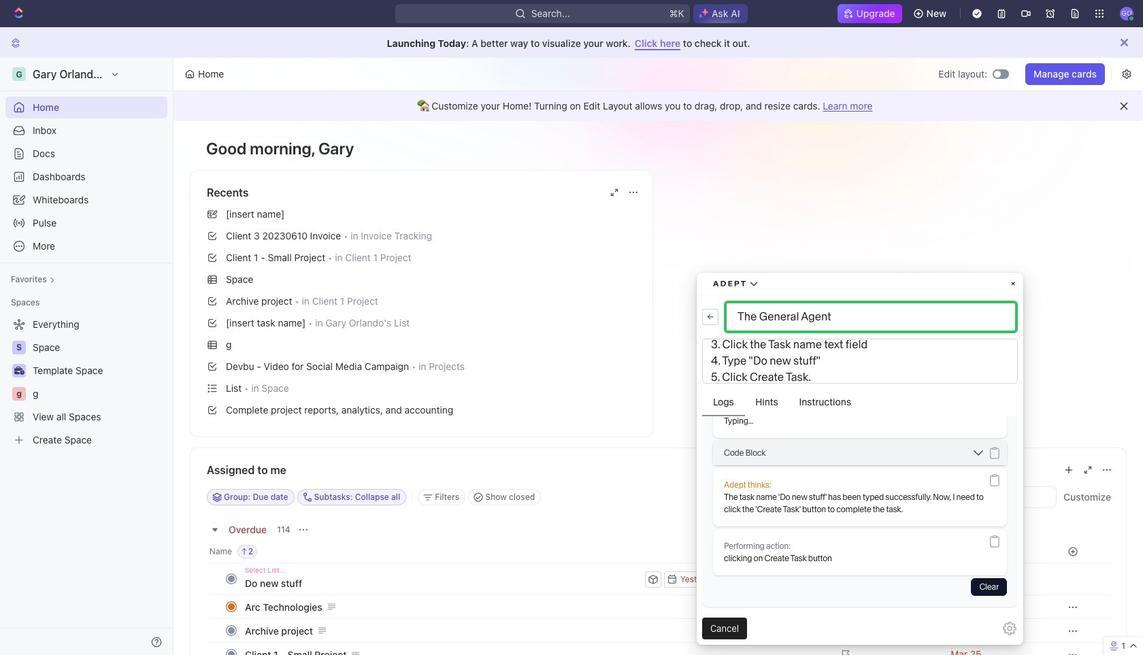 Task type: describe. For each thing, give the bounding box(es) containing it.
Search tasks... text field
[[920, 487, 1056, 508]]

space, , element
[[12, 341, 26, 355]]

gary orlando's workspace, , element
[[12, 67, 26, 81]]



Task type: locate. For each thing, give the bounding box(es) containing it.
business time image
[[14, 367, 24, 375]]

alert
[[174, 91, 1144, 121]]

g, , element
[[12, 387, 26, 401]]

sidebar navigation
[[0, 58, 176, 656]]

tree
[[5, 314, 167, 451]]

Task name or type '/' for commands text field
[[245, 572, 643, 594]]

tree inside sidebar navigation
[[5, 314, 167, 451]]



Task type: vqa. For each thing, say whether or not it's contained in the screenshot.
Space, , 'Element'
yes



